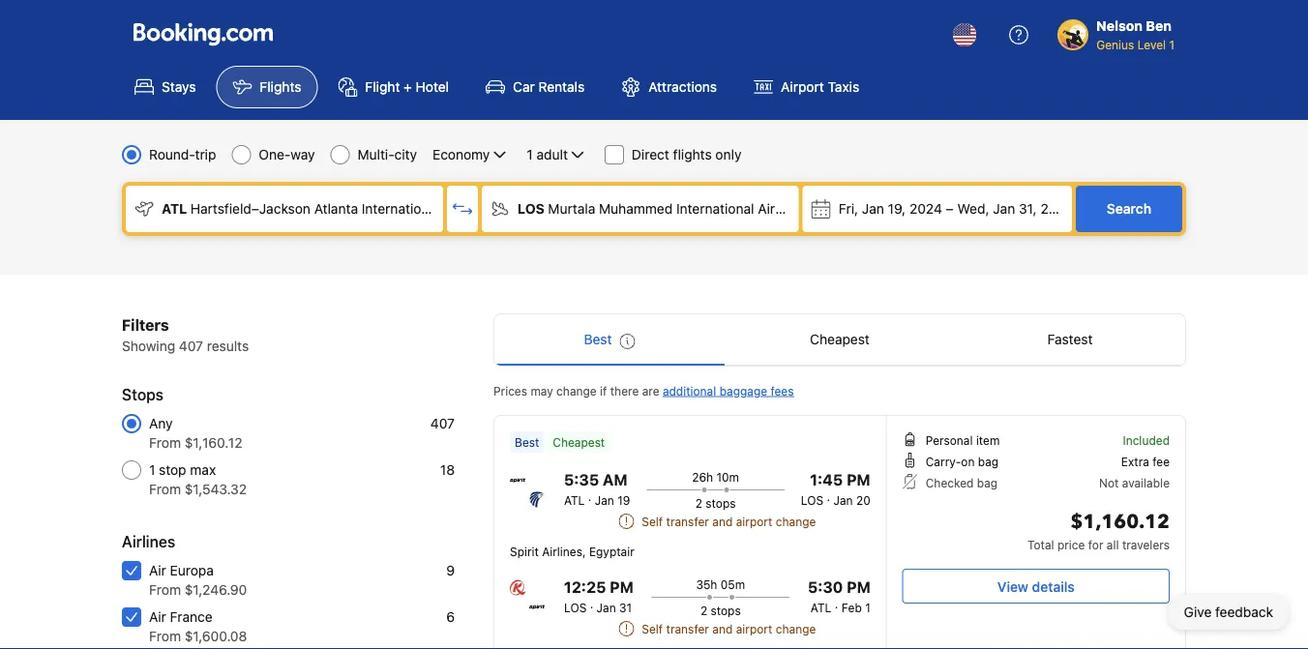 Task type: vqa. For each thing, say whether or not it's contained in the screenshot.
"407" within the the Filters Showing 407 results
yes



Task type: locate. For each thing, give the bounding box(es) containing it.
1 vertical spatial 2
[[700, 604, 707, 617]]

air inside air france from $1,600.08
[[149, 609, 166, 625]]

1 self from the top
[[642, 515, 663, 528]]

2 vertical spatial los
[[564, 601, 587, 614]]

give
[[1184, 604, 1212, 620]]

1 vertical spatial change
[[776, 515, 816, 528]]

nelson ben genius level 1
[[1096, 18, 1175, 51]]

los for 1:45 pm
[[801, 493, 823, 507]]

0 vertical spatial self transfer and airport change
[[642, 515, 816, 528]]

change
[[556, 384, 597, 398], [776, 515, 816, 528], [776, 622, 816, 636]]

jan left '20'
[[833, 493, 853, 507]]

. inside 5:30 pm atl . feb 1
[[835, 597, 838, 610]]

$1,160.12 up max
[[185, 435, 242, 451]]

2 horizontal spatial los
[[801, 493, 823, 507]]

france
[[170, 609, 213, 625]]

pm
[[847, 471, 870, 489], [610, 578, 634, 596], [847, 578, 870, 596]]

bag right on
[[978, 455, 999, 468]]

1 vertical spatial 2 stops
[[700, 604, 741, 617]]

jan inside 12:25 pm los . jan 31
[[597, 601, 616, 614]]

3 from from the top
[[149, 582, 181, 598]]

airlines up europa
[[122, 533, 175, 551]]

best down may on the left
[[515, 435, 539, 449]]

are
[[642, 384, 659, 398]]

may
[[531, 384, 553, 398]]

2 2024 from the left
[[1041, 201, 1073, 217]]

1
[[1169, 38, 1175, 51], [527, 147, 533, 163], [149, 462, 155, 478], [865, 601, 870, 614]]

self transfer and airport change down 10m at the bottom of the page
[[642, 515, 816, 528]]

details
[[1032, 579, 1075, 595]]

taxis
[[828, 79, 859, 95]]

1 horizontal spatial 2024
[[1041, 201, 1073, 217]]

1 right level at the top right of the page
[[1169, 38, 1175, 51]]

best
[[584, 331, 612, 347], [515, 435, 539, 449]]

multi-city
[[357, 147, 417, 163]]

0 vertical spatial best
[[584, 331, 612, 347]]

2 international from the left
[[676, 201, 754, 217]]

1 vertical spatial airport
[[736, 622, 772, 636]]

1 vertical spatial cheapest
[[553, 435, 605, 449]]

fees
[[771, 384, 794, 398]]

from down france
[[149, 628, 181, 644]]

1 vertical spatial and
[[712, 622, 733, 636]]

1 vertical spatial los
[[801, 493, 823, 507]]

additional
[[663, 384, 716, 398]]

19
[[617, 493, 630, 507]]

adult
[[537, 147, 568, 163]]

transfer down 26h
[[666, 515, 709, 528]]

pm for 1:45 pm
[[847, 471, 870, 489]]

air inside the air europa from $1,246.90
[[149, 563, 166, 579]]

hartsfield–jackson
[[190, 201, 311, 217]]

economy
[[433, 147, 490, 163]]

airport left fri,
[[758, 201, 801, 217]]

car rentals link
[[469, 66, 601, 108]]

407 left results at the bottom
[[179, 338, 203, 354]]

2 stops for 5:35 am
[[695, 496, 736, 510]]

1 horizontal spatial los
[[564, 601, 587, 614]]

nelson
[[1096, 18, 1143, 34]]

1 vertical spatial atl
[[564, 493, 585, 507]]

12:25
[[564, 578, 606, 596]]

additional baggage fees link
[[663, 384, 794, 398]]

atl down 5:30
[[811, 601, 831, 614]]

0 vertical spatial 407
[[179, 338, 203, 354]]

airport
[[781, 79, 824, 95], [443, 201, 487, 217], [758, 201, 801, 217]]

. for 5:30
[[835, 597, 838, 610]]

5:30
[[808, 578, 843, 596]]

5:30 pm atl . feb 1
[[808, 578, 870, 614]]

and
[[712, 515, 733, 528], [712, 622, 733, 636]]

. inside "5:35 am atl . jan 19"
[[588, 490, 592, 503]]

atl inside "5:35 am atl . jan 19"
[[564, 493, 585, 507]]

2024 left –
[[909, 201, 942, 217]]

. for 5:35
[[588, 490, 592, 503]]

feedback
[[1215, 604, 1273, 620]]

0 vertical spatial $1,160.12
[[185, 435, 242, 451]]

car
[[513, 79, 535, 95]]

1 stop max from $1,543.32
[[149, 462, 247, 497]]

attractions
[[648, 79, 717, 95]]

flights
[[260, 79, 301, 95]]

pm up '20'
[[847, 471, 870, 489]]

stops for 5:30 pm
[[711, 604, 741, 617]]

tab list containing best
[[494, 314, 1185, 367]]

0 horizontal spatial international
[[362, 201, 440, 217]]

airport down economy
[[443, 201, 487, 217]]

1 horizontal spatial $1,160.12
[[1071, 509, 1170, 536]]

26h 10m
[[692, 470, 739, 484]]

2 stops down 26h 10m
[[695, 496, 736, 510]]

2 transfer from the top
[[666, 622, 709, 636]]

1 air from the top
[[149, 563, 166, 579]]

ben
[[1146, 18, 1172, 34]]

1 horizontal spatial cheapest
[[810, 331, 870, 347]]

air france from $1,600.08
[[149, 609, 247, 644]]

1 vertical spatial self transfer and airport change
[[642, 622, 816, 636]]

1 left adult
[[527, 147, 533, 163]]

1 horizontal spatial international
[[676, 201, 754, 217]]

booking.com logo image
[[134, 23, 273, 46], [134, 23, 273, 46]]

best button
[[494, 314, 725, 365]]

international down city
[[362, 201, 440, 217]]

2 horizontal spatial atl
[[811, 601, 831, 614]]

travelers
[[1122, 538, 1170, 551]]

from
[[149, 435, 181, 451], [149, 481, 181, 497], [149, 582, 181, 598], [149, 628, 181, 644]]

hotel
[[416, 79, 449, 95]]

jan
[[862, 201, 884, 217], [993, 201, 1015, 217], [595, 493, 614, 507], [833, 493, 853, 507], [597, 601, 616, 614]]

407 up 18
[[430, 416, 455, 432]]

pm up "feb"
[[847, 578, 870, 596]]

18
[[440, 462, 455, 478]]

$1,160.12 up all
[[1071, 509, 1170, 536]]

1 horizontal spatial atl
[[564, 493, 585, 507]]

extra
[[1121, 455, 1149, 468]]

muhammed
[[599, 201, 673, 217]]

pm inside 1:45 pm los . jan 20
[[847, 471, 870, 489]]

airport down 10m at the bottom of the page
[[736, 515, 772, 528]]

los down 1:45
[[801, 493, 823, 507]]

airport down 05m
[[736, 622, 772, 636]]

los down 12:25
[[564, 601, 587, 614]]

1 vertical spatial stops
[[711, 604, 741, 617]]

los for 12:25 pm
[[564, 601, 587, 614]]

checked
[[926, 476, 974, 490]]

flight + hotel
[[365, 79, 449, 95]]

self transfer and airport change down 05m
[[642, 622, 816, 636]]

atl inside 5:30 pm atl . feb 1
[[811, 601, 831, 614]]

0 vertical spatial change
[[556, 384, 597, 398]]

.
[[588, 490, 592, 503], [827, 490, 830, 503], [590, 597, 593, 610], [835, 597, 838, 610]]

2 air from the top
[[149, 609, 166, 625]]

fastest button
[[955, 314, 1185, 365]]

0 horizontal spatial 2024
[[909, 201, 942, 217]]

item
[[976, 433, 1000, 447]]

air left france
[[149, 609, 166, 625]]

19,
[[888, 201, 906, 217]]

extra fee
[[1121, 455, 1170, 468]]

0 vertical spatial airport
[[736, 515, 772, 528]]

1 vertical spatial $1,160.12
[[1071, 509, 1170, 536]]

jan left 31
[[597, 601, 616, 614]]

2 vertical spatial change
[[776, 622, 816, 636]]

pm up 31
[[610, 578, 634, 596]]

air
[[149, 563, 166, 579], [149, 609, 166, 625]]

1 vertical spatial 407
[[430, 416, 455, 432]]

1 vertical spatial best
[[515, 435, 539, 449]]

. down 12:25
[[590, 597, 593, 610]]

31,
[[1019, 201, 1037, 217]]

1 vertical spatial self
[[642, 622, 663, 636]]

los inside 12:25 pm los . jan 31
[[564, 601, 587, 614]]

2 stops down 35h 05m
[[700, 604, 741, 617]]

2 and from the top
[[712, 622, 733, 636]]

jan left '19'
[[595, 493, 614, 507]]

pm inside 12:25 pm los . jan 31
[[610, 578, 634, 596]]

available
[[1122, 476, 1170, 490]]

change down 5:30
[[776, 622, 816, 636]]

2024 right 31, on the top right of page
[[1041, 201, 1073, 217]]

los
[[517, 201, 545, 217], [801, 493, 823, 507], [564, 601, 587, 614]]

1 and from the top
[[712, 515, 733, 528]]

1 right "feb"
[[865, 601, 870, 614]]

atl for 5:30 pm
[[811, 601, 831, 614]]

0 vertical spatial 2 stops
[[695, 496, 736, 510]]

personal item
[[926, 433, 1000, 447]]

0 horizontal spatial los
[[517, 201, 545, 217]]

0 vertical spatial bag
[[978, 455, 999, 468]]

from down europa
[[149, 582, 181, 598]]

2 vertical spatial atl
[[811, 601, 831, 614]]

pm inside 5:30 pm atl . feb 1
[[847, 578, 870, 596]]

prices
[[493, 384, 527, 398]]

from down stop
[[149, 481, 181, 497]]

0 vertical spatial cheapest
[[810, 331, 870, 347]]

best up if
[[584, 331, 612, 347]]

any
[[149, 416, 173, 432]]

+
[[404, 79, 412, 95]]

and down 10m at the bottom of the page
[[712, 515, 733, 528]]

4 from from the top
[[149, 628, 181, 644]]

jan for 1:45 pm
[[833, 493, 853, 507]]

1 vertical spatial air
[[149, 609, 166, 625]]

fastest
[[1047, 331, 1093, 347]]

2 down 35h
[[700, 604, 707, 617]]

0 vertical spatial air
[[149, 563, 166, 579]]

from down any
[[149, 435, 181, 451]]

0 vertical spatial stops
[[706, 496, 736, 510]]

direct flights only
[[632, 147, 742, 163]]

only
[[715, 147, 742, 163]]

transfer down 35h
[[666, 622, 709, 636]]

stops down 35h 05m
[[711, 604, 741, 617]]

0 vertical spatial and
[[712, 515, 733, 528]]

if
[[600, 384, 607, 398]]

search button
[[1076, 186, 1182, 232]]

fee
[[1153, 455, 1170, 468]]

$1,246.90
[[185, 582, 247, 598]]

airport left taxis
[[781, 79, 824, 95]]

0 horizontal spatial best
[[515, 435, 539, 449]]

2 from from the top
[[149, 481, 181, 497]]

. down 1:45
[[827, 490, 830, 503]]

atl down round-
[[162, 201, 187, 217]]

. left "feb"
[[835, 597, 838, 610]]

air left europa
[[149, 563, 166, 579]]

stops for 1:45 pm
[[706, 496, 736, 510]]

best image
[[620, 334, 635, 349], [620, 334, 635, 349]]

0 vertical spatial 2
[[695, 496, 702, 510]]

. inside 12:25 pm los . jan 31
[[590, 597, 593, 610]]

. inside 1:45 pm los . jan 20
[[827, 490, 830, 503]]

jan inside 1:45 pm los . jan 20
[[833, 493, 853, 507]]

from inside the air europa from $1,246.90
[[149, 582, 181, 598]]

atl for 5:35 am
[[564, 493, 585, 507]]

0 horizontal spatial $1,160.12
[[185, 435, 242, 451]]

stops down 26h 10m
[[706, 496, 736, 510]]

stops
[[706, 496, 736, 510], [711, 604, 741, 617]]

1 international from the left
[[362, 201, 440, 217]]

2 down 26h
[[695, 496, 702, 510]]

jan inside "5:35 am atl . jan 19"
[[595, 493, 614, 507]]

car rentals
[[513, 79, 585, 95]]

los inside 1:45 pm los . jan 20
[[801, 493, 823, 507]]

los left the murtala on the left of the page
[[517, 201, 545, 217]]

0 horizontal spatial 407
[[179, 338, 203, 354]]

1 from from the top
[[149, 435, 181, 451]]

egyptair
[[589, 545, 634, 558]]

change left if
[[556, 384, 597, 398]]

checked bag
[[926, 476, 998, 490]]

and down 35h 05m
[[712, 622, 733, 636]]

air for air france from $1,600.08
[[149, 609, 166, 625]]

international down only
[[676, 201, 754, 217]]

0 vertical spatial transfer
[[666, 515, 709, 528]]

flight
[[365, 79, 400, 95]]

0 horizontal spatial cheapest
[[553, 435, 605, 449]]

change down 1:45 pm los . jan 20
[[776, 515, 816, 528]]

. down 5:35 at the bottom
[[588, 490, 592, 503]]

05m
[[721, 578, 745, 591]]

1 left stop
[[149, 462, 155, 478]]

airlines right spirit
[[542, 545, 582, 558]]

1 horizontal spatial best
[[584, 331, 612, 347]]

give feedback button
[[1168, 595, 1289, 630]]

bag down carry-on bag
[[977, 476, 998, 490]]

0 vertical spatial self
[[642, 515, 663, 528]]

atl down 5:35 at the bottom
[[564, 493, 585, 507]]

there
[[610, 384, 639, 398]]

tab list
[[494, 314, 1185, 367]]

1 vertical spatial transfer
[[666, 622, 709, 636]]

0 horizontal spatial atl
[[162, 201, 187, 217]]



Task type: describe. For each thing, give the bounding box(es) containing it.
$1,160.12 total price for all travelers
[[1028, 509, 1170, 551]]

pm for 12:25 pm
[[610, 578, 634, 596]]

2 for pm
[[700, 604, 707, 617]]

6
[[446, 609, 455, 625]]

stays
[[162, 79, 196, 95]]

cheapest inside button
[[810, 331, 870, 347]]

round-
[[149, 147, 195, 163]]

stays link
[[118, 66, 212, 108]]

. for 1:45
[[827, 490, 830, 503]]

fri,
[[839, 201, 858, 217]]

not available
[[1099, 476, 1170, 490]]

total
[[1028, 538, 1054, 551]]

26h
[[692, 470, 713, 484]]

murtala
[[548, 201, 595, 217]]

stop
[[159, 462, 186, 478]]

2 for am
[[695, 496, 702, 510]]

jan left 19,
[[862, 201, 884, 217]]

from inside any from $1,160.12
[[149, 435, 181, 451]]

from inside air france from $1,600.08
[[149, 628, 181, 644]]

prices may change if there are additional baggage fees
[[493, 384, 794, 398]]

filters showing 407 results
[[122, 316, 249, 354]]

cheapest button
[[725, 314, 955, 365]]

los murtala muhammed international airport
[[517, 201, 801, 217]]

1 inside 1 stop max from $1,543.32
[[149, 462, 155, 478]]

1 transfer from the top
[[666, 515, 709, 528]]

airport taxis link
[[737, 66, 876, 108]]

5:35
[[564, 471, 599, 489]]

air europa from $1,246.90
[[149, 563, 247, 598]]

trip
[[195, 147, 216, 163]]

international for atlanta
[[362, 201, 440, 217]]

europa
[[170, 563, 214, 579]]

407 inside filters showing 407 results
[[179, 338, 203, 354]]

flights
[[673, 147, 712, 163]]

fri, jan 19, 2024 – wed, jan 31, 2024 button
[[803, 186, 1073, 232]]

1 self transfer and airport change from the top
[[642, 515, 816, 528]]

,
[[582, 545, 586, 558]]

direct
[[632, 147, 669, 163]]

max
[[190, 462, 216, 478]]

1:45 pm los . jan 20
[[801, 471, 870, 507]]

atlanta
[[314, 201, 358, 217]]

20
[[856, 493, 870, 507]]

1:45
[[810, 471, 843, 489]]

$1,160.12 inside any from $1,160.12
[[185, 435, 242, 451]]

filters
[[122, 316, 169, 334]]

airport for atl hartsfield–jackson atlanta international airport
[[443, 201, 487, 217]]

one-way
[[259, 147, 315, 163]]

city
[[394, 147, 417, 163]]

0 horizontal spatial airlines
[[122, 533, 175, 551]]

. for 12:25
[[590, 597, 593, 610]]

give feedback
[[1184, 604, 1273, 620]]

best inside button
[[584, 331, 612, 347]]

personal
[[926, 433, 973, 447]]

35h
[[696, 578, 717, 591]]

view
[[997, 579, 1028, 595]]

jan for 12:25 pm
[[597, 601, 616, 614]]

$1,600.08
[[185, 628, 247, 644]]

carry-on bag
[[926, 455, 999, 468]]

2 self from the top
[[642, 622, 663, 636]]

1 airport from the top
[[736, 515, 772, 528]]

round-trip
[[149, 147, 216, 163]]

way
[[290, 147, 315, 163]]

flight + hotel link
[[322, 66, 465, 108]]

2 stops for 12:25 pm
[[700, 604, 741, 617]]

spirit airlines , egyptair
[[510, 545, 634, 558]]

1 adult
[[527, 147, 568, 163]]

stops
[[122, 386, 164, 404]]

1 adult button
[[525, 143, 589, 166]]

genius
[[1096, 38, 1134, 51]]

1 2024 from the left
[[909, 201, 942, 217]]

0 vertical spatial los
[[517, 201, 545, 217]]

0 vertical spatial atl
[[162, 201, 187, 217]]

search
[[1107, 201, 1151, 217]]

am
[[603, 471, 627, 489]]

level
[[1137, 38, 1166, 51]]

9
[[446, 563, 455, 579]]

not
[[1099, 476, 1119, 490]]

1 horizontal spatial airlines
[[542, 545, 582, 558]]

wed,
[[957, 201, 989, 217]]

from inside 1 stop max from $1,543.32
[[149, 481, 181, 497]]

–
[[946, 201, 954, 217]]

airport for los murtala muhammed international airport
[[758, 201, 801, 217]]

one-
[[259, 147, 290, 163]]

all
[[1107, 538, 1119, 551]]

rentals
[[538, 79, 585, 95]]

air for air europa from $1,246.90
[[149, 563, 166, 579]]

attractions link
[[605, 66, 733, 108]]

2 self transfer and airport change from the top
[[642, 622, 816, 636]]

5:35 am atl . jan 19
[[564, 471, 630, 507]]

spirit
[[510, 545, 539, 558]]

$1,543.32
[[185, 481, 247, 497]]

1 vertical spatial bag
[[977, 476, 998, 490]]

1 inside 5:30 pm atl . feb 1
[[865, 601, 870, 614]]

jan left 31, on the top right of page
[[993, 201, 1015, 217]]

$1,160.12 inside $1,160.12 total price for all travelers
[[1071, 509, 1170, 536]]

view details button
[[902, 569, 1170, 604]]

jan for 5:35 am
[[595, 493, 614, 507]]

1 horizontal spatial 407
[[430, 416, 455, 432]]

included
[[1123, 433, 1170, 447]]

showing
[[122, 338, 175, 354]]

1 inside popup button
[[527, 147, 533, 163]]

2 airport from the top
[[736, 622, 772, 636]]

atl hartsfield–jackson atlanta international airport
[[162, 201, 487, 217]]

1 inside nelson ben genius level 1
[[1169, 38, 1175, 51]]

international for muhammed
[[676, 201, 754, 217]]

pm for 5:30 pm
[[847, 578, 870, 596]]

view details
[[997, 579, 1075, 595]]

12:25 pm los . jan 31
[[564, 578, 634, 614]]

for
[[1088, 538, 1103, 551]]

results
[[207, 338, 249, 354]]

price
[[1057, 538, 1085, 551]]

feb
[[841, 601, 862, 614]]



